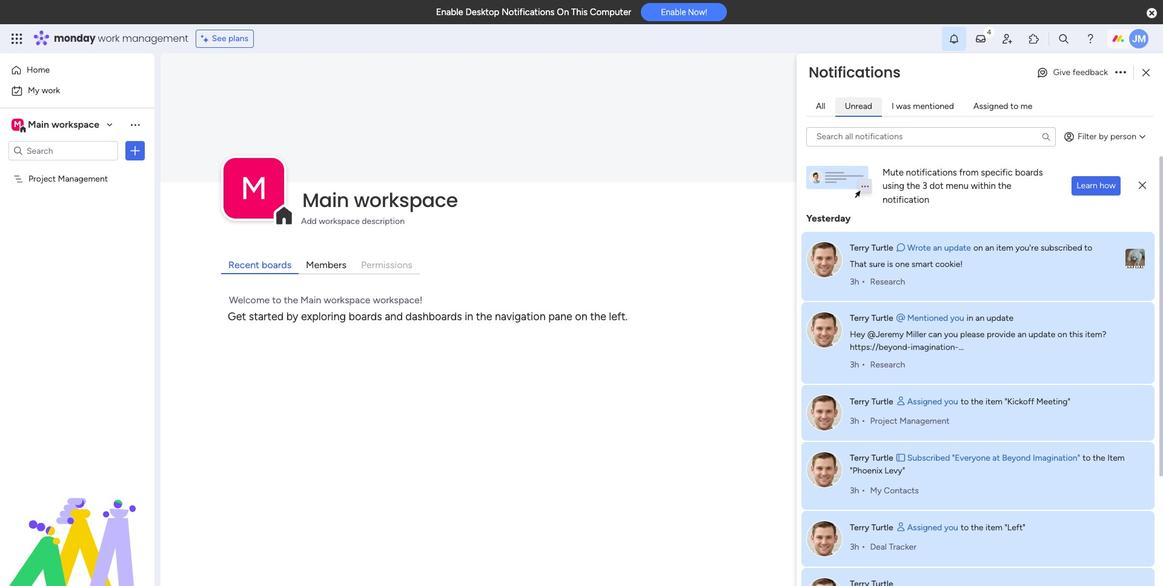 Task type: vqa. For each thing, say whether or not it's contained in the screenshot.
the top Options 'image'
yes



Task type: describe. For each thing, give the bounding box(es) containing it.
notifications dialog
[[797, 53, 1164, 587]]

"phoenix
[[850, 466, 883, 476]]

terry turtle image for deal tracker
[[807, 521, 843, 558]]

to left me
[[1011, 101, 1019, 111]]

1 horizontal spatial main workspace
[[302, 187, 458, 214]]

that
[[850, 259, 867, 270]]

welcome to the main workspace workspace! get started by exploring boards and dashboards in the navigation pane on the left.
[[228, 295, 628, 324]]

Search all notifications search field
[[807, 127, 1056, 146]]

dashboards
[[406, 310, 462, 324]]

dapulse close image
[[1147, 7, 1158, 19]]

one
[[896, 259, 910, 270]]

item?
[[1086, 330, 1107, 340]]

the right welcome
[[284, 295, 298, 306]]

notification
[[883, 194, 930, 205]]

filter
[[1078, 131, 1097, 142]]

1 3h from the top
[[850, 277, 860, 287]]

to the item "phoenix levy"
[[850, 453, 1125, 476]]

enable now!
[[661, 7, 708, 17]]

workspace inside welcome to the main workspace workspace! get started by exploring boards and dashboards in the navigation pane on the left.
[[324, 295, 371, 306]]

subscribed
[[1041, 243, 1083, 253]]

person
[[1111, 131, 1137, 142]]

workspace image
[[12, 118, 24, 132]]

monday work management
[[54, 32, 188, 45]]

invite members image
[[1002, 33, 1014, 45]]

how
[[1100, 181, 1116, 191]]

"kickoff
[[1005, 397, 1035, 407]]

within
[[971, 181, 996, 192]]

specific
[[981, 167, 1013, 178]]

by inside button
[[1099, 131, 1109, 142]]

menu
[[946, 181, 969, 192]]

started
[[249, 310, 284, 324]]

get
[[228, 310, 246, 324]]

lottie animation element
[[0, 464, 155, 587]]

i
[[892, 101, 894, 111]]

beyond
[[1003, 453, 1031, 464]]

on an item you're subscribed to
[[974, 243, 1093, 253]]

project inside list box
[[28, 173, 56, 184]]

give
[[1054, 67, 1071, 78]]

0 vertical spatial on
[[974, 243, 984, 253]]

https://beyond-
[[850, 342, 911, 353]]

main inside workspace selection element
[[28, 119, 49, 130]]

hey
[[850, 330, 866, 340]]

the left navigation
[[476, 310, 492, 324]]

notifications
[[906, 167, 957, 178]]

options image
[[129, 145, 141, 157]]

this
[[1070, 330, 1084, 340]]

navigation
[[495, 310, 546, 324]]

to inside to the item "phoenix levy"
[[1083, 453, 1091, 464]]

0 horizontal spatial notifications
[[502, 7, 555, 18]]

yesterday
[[807, 213, 851, 224]]

the left the left.
[[590, 310, 607, 324]]

to the item "kickoff meeting"
[[961, 397, 1071, 407]]

project management inside list box
[[28, 173, 108, 184]]

you for in an update
[[951, 313, 965, 324]]

3h for deal
[[850, 542, 860, 553]]

an for on
[[986, 243, 995, 253]]

mute
[[883, 167, 904, 178]]

at
[[993, 453, 1000, 464]]

enable now! button
[[641, 3, 728, 21]]

imagination-
[[911, 342, 959, 353]]

filter by person button
[[1059, 127, 1154, 146]]

the left '"kickoff'
[[971, 397, 984, 407]]

0 vertical spatial assigned
[[974, 101, 1009, 111]]

see plans
[[212, 33, 249, 44]]

management
[[122, 32, 188, 45]]

enable desktop notifications on this computer
[[436, 7, 632, 18]]

my for my work
[[28, 85, 40, 96]]

mentioned you
[[908, 313, 965, 324]]

terry for to the item "kickoff meeting"
[[850, 397, 870, 407]]

recent
[[228, 259, 259, 271]]

imagination"
[[1033, 453, 1081, 464]]

an for in
[[976, 313, 985, 324]]

hey @jeremy miller can you please provide an update on this item? https://beyond-imagination- company.monday.com/boards/6217457934/pulses/6217459073/posts/2960000
[[850, 330, 1164, 365]]

smart
[[912, 259, 934, 270]]

terry turtle for on an item you're subscribed to
[[850, 243, 894, 253]]

update feed image
[[975, 33, 987, 45]]

learn
[[1077, 181, 1098, 191]]

terry for on an item you're subscribed to
[[850, 243, 870, 253]]

using
[[883, 181, 905, 192]]

1 vertical spatial boards
[[262, 259, 292, 271]]

in inside the "notifications" dialog
[[967, 313, 974, 324]]

select product image
[[11, 33, 23, 45]]

members
[[306, 259, 347, 271]]

main inside welcome to the main workspace workspace! get started by exploring boards and dashboards in the navigation pane on the left.
[[301, 295, 321, 306]]

pane
[[549, 310, 573, 324]]

update inside hey @jeremy miller can you please provide an update on this item? https://beyond-imagination- company.monday.com/boards/6217457934/pulses/6217459073/posts/2960000
[[1029, 330, 1056, 340]]

workspace up search in workspace field on the left top of the page
[[51, 119, 99, 130]]

mute notifications from specific boards using the 3 dot menu within the notification
[[883, 167, 1043, 205]]

subscribed
[[908, 453, 951, 464]]

on inside welcome to the main workspace workspace! get started by exploring boards and dashboards in the navigation pane on the left.
[[575, 310, 588, 324]]

research for @jeremy
[[871, 360, 906, 370]]

plans
[[229, 33, 249, 44]]

lottie animation image
[[0, 464, 155, 587]]

2 terry turtle image from the top
[[807, 312, 843, 348]]

in an update
[[967, 313, 1014, 324]]

workspace up the description
[[354, 187, 458, 214]]

assigned you for project management
[[908, 397, 959, 407]]

management inside the "notifications" dialog
[[900, 416, 950, 427]]

monday
[[54, 32, 95, 45]]

main workspace inside workspace selection element
[[28, 119, 99, 130]]

from
[[960, 167, 979, 178]]

project management list box
[[0, 166, 155, 352]]

help
[[1112, 556, 1134, 568]]

none search field inside the "notifications" dialog
[[807, 127, 1056, 146]]

add workspace description
[[301, 216, 405, 227]]

sure
[[869, 259, 886, 270]]

permissions
[[361, 259, 413, 271]]

work for monday
[[98, 32, 120, 45]]

terry turtle for in an update
[[850, 313, 894, 324]]

add
[[301, 216, 317, 227]]

to inside welcome to the main workspace workspace! get started by exploring boards and dashboards in the navigation pane on the left.
[[272, 295, 282, 306]]

cookie!
[[936, 259, 963, 270]]

computer
[[590, 7, 632, 18]]

workspace right add
[[319, 216, 360, 227]]

you for to the item "kickoff meeting"
[[945, 397, 959, 407]]

research for sure
[[871, 277, 906, 287]]

turtle for to the item "left"
[[872, 523, 894, 533]]

miller
[[906, 330, 927, 340]]

meeting"
[[1037, 397, 1071, 407]]

that sure is one smart cookie!
[[850, 259, 963, 270]]

3h for my
[[850, 486, 860, 496]]

turtle for on an item you're subscribed to
[[872, 243, 894, 253]]

terry turtle image for my contacts
[[807, 452, 843, 488]]

my work link
[[7, 81, 147, 101]]



Task type: locate. For each thing, give the bounding box(es) containing it.
to the item "left"
[[961, 523, 1026, 533]]

terry for to the item "left"
[[850, 523, 870, 533]]

1 vertical spatial update
[[987, 313, 1014, 324]]

1 vertical spatial work
[[42, 85, 60, 96]]

5 terry from the top
[[850, 523, 870, 533]]

3 turtle from the top
[[872, 397, 894, 407]]

1 vertical spatial notifications
[[809, 63, 901, 83]]

my contacts
[[871, 486, 919, 496]]

1 vertical spatial project
[[871, 416, 898, 427]]

0 horizontal spatial enable
[[436, 7, 464, 18]]

my down home
[[28, 85, 40, 96]]

to left "left"
[[961, 523, 969, 533]]

project management inside the "notifications" dialog
[[871, 416, 950, 427]]

workspace
[[51, 119, 99, 130], [354, 187, 458, 214], [319, 216, 360, 227], [324, 295, 371, 306]]

terry turtle up ""phoenix"
[[850, 453, 894, 464]]

Main workspace field
[[299, 187, 1115, 214]]

0 horizontal spatial by
[[286, 310, 298, 324]]

turtle up sure
[[872, 243, 894, 253]]

workspace selection element
[[12, 118, 101, 133]]

1 vertical spatial main workspace
[[302, 187, 458, 214]]

1 vertical spatial project management
[[871, 416, 950, 427]]

work inside my work option
[[42, 85, 60, 96]]

2 assigned you from the top
[[908, 523, 959, 533]]

management up subscribed
[[900, 416, 950, 427]]

work down home
[[42, 85, 60, 96]]

1 vertical spatial assigned you
[[908, 523, 959, 533]]

terry turtle for to the item "left"
[[850, 523, 894, 533]]

0 horizontal spatial main workspace
[[28, 119, 99, 130]]

m for workspace icon
[[14, 119, 21, 130]]

item
[[1108, 453, 1125, 464]]

terry turtle up sure
[[850, 243, 894, 253]]

home option
[[7, 61, 147, 80]]

0 vertical spatial project management
[[28, 173, 108, 184]]

item for you're
[[997, 243, 1014, 253]]

project inside the "notifications" dialog
[[871, 416, 898, 427]]

you right can
[[945, 330, 959, 340]]

work right monday
[[98, 32, 120, 45]]

project
[[28, 173, 56, 184], [871, 416, 898, 427]]

the down specific
[[999, 181, 1012, 192]]

0 vertical spatial update
[[945, 243, 972, 253]]

4 terry turtle from the top
[[850, 453, 894, 464]]

assigned for to the item "kickoff meeting"
[[908, 397, 943, 407]]

wrote
[[908, 243, 931, 253]]

on right wrote an update
[[974, 243, 984, 253]]

0 horizontal spatial work
[[42, 85, 60, 96]]

assigned you for deal tracker
[[908, 523, 959, 533]]

terry turtle image
[[807, 242, 843, 278], [807, 312, 843, 348], [807, 395, 843, 432], [807, 452, 843, 488], [807, 521, 843, 558]]

assigned you down "imagination-"
[[908, 397, 959, 407]]

1 horizontal spatial my
[[871, 486, 882, 496]]

by
[[1099, 131, 1109, 142], [286, 310, 298, 324]]

workspace!
[[373, 295, 423, 306]]

3h up ""phoenix"
[[850, 416, 860, 427]]

3 terry turtle image from the top
[[807, 395, 843, 432]]

1 vertical spatial main
[[302, 187, 349, 214]]

1 terry turtle from the top
[[850, 243, 894, 253]]

0 vertical spatial management
[[58, 173, 108, 184]]

2 turtle from the top
[[872, 313, 894, 324]]

an left you're at the right
[[986, 243, 995, 253]]

terry
[[850, 243, 870, 253], [850, 313, 870, 324], [850, 397, 870, 407], [850, 453, 870, 464], [850, 523, 870, 533]]

an for wrote
[[933, 243, 943, 253]]

4 3h from the top
[[850, 486, 860, 496]]

my inside the "notifications" dialog
[[871, 486, 882, 496]]

1 turtle from the top
[[872, 243, 894, 253]]

0 vertical spatial item
[[997, 243, 1014, 253]]

None search field
[[807, 127, 1056, 146]]

enable left desktop
[[436, 7, 464, 18]]

boards left and
[[349, 310, 382, 324]]

update up provide
[[987, 313, 1014, 324]]

item left '"kickoff'
[[986, 397, 1003, 407]]

2 terry turtle from the top
[[850, 313, 894, 324]]

1 horizontal spatial management
[[900, 416, 950, 427]]

on right pane at the bottom left of the page
[[575, 310, 588, 324]]

2 horizontal spatial on
[[1058, 330, 1068, 340]]

4 terry turtle image from the top
[[807, 452, 843, 488]]

enable inside "button"
[[661, 7, 686, 17]]

give feedback button
[[1032, 63, 1113, 82]]

give feedback
[[1054, 67, 1109, 78]]

mentioned
[[908, 313, 949, 324]]

1 vertical spatial m
[[241, 170, 267, 207]]

my for my contacts
[[871, 486, 882, 496]]

by right filter
[[1099, 131, 1109, 142]]

can
[[929, 330, 943, 340]]

m inside workspace icon
[[14, 119, 21, 130]]

you're
[[1016, 243, 1039, 253]]

all
[[816, 101, 826, 111]]

5 terry turtle image from the top
[[807, 521, 843, 558]]

unread
[[845, 101, 873, 111]]

dot
[[930, 181, 944, 192]]

assigned for to the item "left"
[[908, 523, 943, 533]]

terry for in an update
[[850, 313, 870, 324]]

terry turtle up deal
[[850, 523, 894, 533]]

you inside hey @jeremy miller can you please provide an update on this item? https://beyond-imagination- company.monday.com/boards/6217457934/pulses/6217459073/posts/2960000
[[945, 330, 959, 340]]

0 vertical spatial by
[[1099, 131, 1109, 142]]

1 horizontal spatial work
[[98, 32, 120, 45]]

in inside welcome to the main workspace workspace! get started by exploring boards and dashboards in the navigation pane on the left.
[[465, 310, 474, 324]]

4 terry from the top
[[850, 453, 870, 464]]

the
[[907, 181, 921, 192], [999, 181, 1012, 192], [284, 295, 298, 306], [476, 310, 492, 324], [590, 310, 607, 324], [971, 397, 984, 407], [1093, 453, 1106, 464], [971, 523, 984, 533]]

my
[[28, 85, 40, 96], [871, 486, 882, 496]]

on
[[557, 7, 569, 18]]

terry for to the item "phoenix levy"
[[850, 453, 870, 464]]

4 turtle from the top
[[872, 453, 894, 464]]

m inside workspace image
[[241, 170, 267, 207]]

item left you're at the right
[[997, 243, 1014, 253]]

an up please
[[976, 313, 985, 324]]

help button
[[1102, 552, 1144, 572]]

1 horizontal spatial boards
[[349, 310, 382, 324]]

tracker
[[889, 542, 917, 553]]

item left "left"
[[986, 523, 1003, 533]]

assigned up tracker
[[908, 523, 943, 533]]

the inside to the item "phoenix levy"
[[1093, 453, 1106, 464]]

turtle down https://beyond- on the right
[[872, 397, 894, 407]]

search everything image
[[1058, 33, 1070, 45]]

welcome
[[229, 295, 270, 306]]

in right dashboards
[[465, 310, 474, 324]]

update for wrote an update
[[945, 243, 972, 253]]

1 horizontal spatial notifications
[[809, 63, 901, 83]]

2 terry from the top
[[850, 313, 870, 324]]

boards right recent
[[262, 259, 292, 271]]

me
[[1021, 101, 1033, 111]]

management down search in workspace field on the left top of the page
[[58, 173, 108, 184]]

is
[[888, 259, 894, 270]]

"left"
[[1005, 523, 1026, 533]]

workspace options image
[[129, 119, 141, 131]]

2 vertical spatial on
[[1058, 330, 1068, 340]]

search image
[[1042, 132, 1052, 142]]

on inside hey @jeremy miller can you please provide an update on this item? https://beyond-imagination- company.monday.com/boards/6217457934/pulses/6217459073/posts/2960000
[[1058, 330, 1068, 340]]

3h down that
[[850, 277, 860, 287]]

main workspace up the description
[[302, 187, 458, 214]]

turtle for to the item "kickoff meeting"
[[872, 397, 894, 407]]

1 vertical spatial on
[[575, 310, 588, 324]]

1 research from the top
[[871, 277, 906, 287]]

recent boards
[[228, 259, 292, 271]]

0 horizontal spatial boards
[[262, 259, 292, 271]]

0 vertical spatial notifications
[[502, 7, 555, 18]]

mentioned
[[914, 101, 955, 111]]

research down is
[[871, 277, 906, 287]]

item
[[997, 243, 1014, 253], [986, 397, 1003, 407], [986, 523, 1003, 533]]

project management down search in workspace field on the left top of the page
[[28, 173, 108, 184]]

3 terry from the top
[[850, 397, 870, 407]]

provide
[[987, 330, 1016, 340]]

1 vertical spatial item
[[986, 397, 1003, 407]]

assigned down "imagination-"
[[908, 397, 943, 407]]

m for workspace image
[[241, 170, 267, 207]]

0 vertical spatial assigned you
[[908, 397, 959, 407]]

1 horizontal spatial project
[[871, 416, 898, 427]]

home
[[27, 65, 50, 75]]

2 vertical spatial update
[[1029, 330, 1056, 340]]

2 vertical spatial main
[[301, 295, 321, 306]]

turtle for to the item "phoenix levy"
[[872, 453, 894, 464]]

turtle up levy" at the bottom right
[[872, 453, 894, 464]]

0 horizontal spatial my
[[28, 85, 40, 96]]

you left to the item "left"
[[945, 523, 959, 533]]

boards right specific
[[1016, 167, 1043, 178]]

jeremy miller image
[[1130, 29, 1149, 48]]

terry turtle for to the item "phoenix levy"
[[850, 453, 894, 464]]

workspace up exploring
[[324, 295, 371, 306]]

5 terry turtle from the top
[[850, 523, 894, 533]]

5 3h from the top
[[850, 542, 860, 553]]

management
[[58, 173, 108, 184], [900, 416, 950, 427]]

0 vertical spatial main
[[28, 119, 49, 130]]

enable for enable now!
[[661, 7, 686, 17]]

1 horizontal spatial update
[[987, 313, 1014, 324]]

terry turtle image for project management
[[807, 395, 843, 432]]

0 horizontal spatial project management
[[28, 173, 108, 184]]

deal
[[871, 542, 887, 553]]

1 vertical spatial assigned
[[908, 397, 943, 407]]

my work option
[[7, 81, 147, 101]]

you down "imagination-"
[[945, 397, 959, 407]]

boards inside welcome to the main workspace workspace! get started by exploring boards and dashboards in the navigation pane on the left.
[[349, 310, 382, 324]]

1 horizontal spatial in
[[967, 313, 974, 324]]

management inside list box
[[58, 173, 108, 184]]

5 turtle from the top
[[872, 523, 894, 533]]

notifications left on
[[502, 7, 555, 18]]

3h down ""phoenix"
[[850, 486, 860, 496]]

main up add
[[302, 187, 349, 214]]

3h left deal
[[850, 542, 860, 553]]

enable for enable desktop notifications on this computer
[[436, 7, 464, 18]]

2 vertical spatial item
[[986, 523, 1003, 533]]

update up cookie!
[[945, 243, 972, 253]]

3 terry turtle from the top
[[850, 397, 894, 407]]

3
[[923, 181, 928, 192]]

assigned you up tracker
[[908, 523, 959, 533]]

filter by person
[[1078, 131, 1137, 142]]

2 vertical spatial boards
[[349, 310, 382, 324]]

3h for project
[[850, 416, 860, 427]]

to right "subscribed" at the top right of the page
[[1085, 243, 1093, 253]]

please
[[961, 330, 985, 340]]

0 vertical spatial my
[[28, 85, 40, 96]]

1 vertical spatial by
[[286, 310, 298, 324]]

0 vertical spatial project
[[28, 173, 56, 184]]

contacts
[[884, 486, 919, 496]]

boards inside mute notifications from specific boards using the 3 dot menu within the notification
[[1016, 167, 1043, 178]]

you up please
[[951, 313, 965, 324]]

item for "left"
[[986, 523, 1003, 533]]

turtle up @jeremy
[[872, 313, 894, 324]]

notifications inside dialog
[[809, 63, 901, 83]]

m
[[14, 119, 21, 130], [241, 170, 267, 207]]

1 terry from the top
[[850, 243, 870, 253]]

notifications up the unread
[[809, 63, 901, 83]]

0 horizontal spatial m
[[14, 119, 21, 130]]

you for to the item "left"
[[945, 523, 959, 533]]

3 3h from the top
[[850, 416, 860, 427]]

2 3h from the top
[[850, 360, 860, 370]]

by right the started
[[286, 310, 298, 324]]

exploring
[[301, 310, 346, 324]]

1 vertical spatial my
[[871, 486, 882, 496]]

the left "3"
[[907, 181, 921, 192]]

project management up subscribed
[[871, 416, 950, 427]]

i was mentioned
[[892, 101, 955, 111]]

enable left now!
[[661, 7, 686, 17]]

in up please
[[967, 313, 974, 324]]

the left "left"
[[971, 523, 984, 533]]

project down search in workspace field on the left top of the page
[[28, 173, 56, 184]]

2 research from the top
[[871, 360, 906, 370]]

to left '"kickoff'
[[961, 397, 969, 407]]

deal tracker
[[871, 542, 917, 553]]

wrote an update
[[908, 243, 972, 253]]

now!
[[688, 7, 708, 17]]

0 horizontal spatial on
[[575, 310, 588, 324]]

"everyone
[[953, 453, 991, 464]]

description
[[362, 216, 405, 227]]

Search in workspace field
[[25, 144, 101, 158]]

terry turtle
[[850, 243, 894, 253], [850, 313, 894, 324], [850, 397, 894, 407], [850, 453, 894, 464], [850, 523, 894, 533]]

my inside option
[[28, 85, 40, 96]]

terry turtle down https://beyond- on the right
[[850, 397, 894, 407]]

1 horizontal spatial m
[[241, 170, 267, 207]]

0 vertical spatial work
[[98, 32, 120, 45]]

1 horizontal spatial enable
[[661, 7, 686, 17]]

an inside hey @jeremy miller can you please provide an update on this item? https://beyond-imagination- company.monday.com/boards/6217457934/pulses/6217459073/posts/2960000
[[1018, 330, 1027, 340]]

my down ""phoenix"
[[871, 486, 882, 496]]

1 terry turtle image from the top
[[807, 242, 843, 278]]

feedback
[[1073, 67, 1109, 78]]

research down https://beyond- on the right
[[871, 360, 906, 370]]

the left item
[[1093, 453, 1106, 464]]

main workspace up search in workspace field on the left top of the page
[[28, 119, 99, 130]]

2 horizontal spatial boards
[[1016, 167, 1043, 178]]

turtle for in an update
[[872, 313, 894, 324]]

0 horizontal spatial update
[[945, 243, 972, 253]]

an right wrote
[[933, 243, 943, 253]]

terry turtle for to the item "kickoff meeting"
[[850, 397, 894, 407]]

2 horizontal spatial update
[[1029, 330, 1056, 340]]

main right workspace icon
[[28, 119, 49, 130]]

4 image
[[984, 25, 995, 38]]

update
[[945, 243, 972, 253], [987, 313, 1014, 324], [1029, 330, 1056, 340]]

1 horizontal spatial by
[[1099, 131, 1109, 142]]

3h down hey
[[850, 360, 860, 370]]

1 assigned you from the top
[[908, 397, 959, 407]]

main workspace
[[28, 119, 99, 130], [302, 187, 458, 214]]

work for my
[[42, 85, 60, 96]]

0 vertical spatial m
[[14, 119, 21, 130]]

@jeremy
[[868, 330, 904, 340]]

update for in an update
[[987, 313, 1014, 324]]

item for "kickoff
[[986, 397, 1003, 407]]

0 vertical spatial boards
[[1016, 167, 1043, 178]]

option
[[0, 168, 155, 170]]

m button
[[224, 158, 284, 219]]

on left this
[[1058, 330, 1068, 340]]

desktop
[[466, 7, 500, 18]]

0 vertical spatial main workspace
[[28, 119, 99, 130]]

see plans button
[[196, 30, 254, 48]]

2 vertical spatial assigned
[[908, 523, 943, 533]]

0 horizontal spatial project
[[28, 173, 56, 184]]

notifications image
[[949, 33, 961, 45]]

was
[[897, 101, 911, 111]]

options image
[[1116, 69, 1127, 77]]

assigned to me
[[974, 101, 1033, 111]]

1 vertical spatial research
[[871, 360, 906, 370]]

terry turtle up @jeremy
[[850, 313, 894, 324]]

learn how
[[1077, 181, 1116, 191]]

turtle up deal
[[872, 523, 894, 533]]

main up exploring
[[301, 295, 321, 306]]

my work
[[28, 85, 60, 96]]

assigned left me
[[974, 101, 1009, 111]]

levy"
[[885, 466, 906, 476]]

see
[[212, 33, 226, 44]]

learn how button
[[1072, 177, 1121, 196]]

0 vertical spatial research
[[871, 277, 906, 287]]

help image
[[1085, 33, 1097, 45]]

to up the started
[[272, 295, 282, 306]]

an right provide
[[1018, 330, 1027, 340]]

0 horizontal spatial management
[[58, 173, 108, 184]]

project management
[[28, 173, 108, 184], [871, 416, 950, 427]]

0 horizontal spatial in
[[465, 310, 474, 324]]

1 horizontal spatial project management
[[871, 416, 950, 427]]

1 horizontal spatial on
[[974, 243, 984, 253]]

enable
[[436, 7, 464, 18], [661, 7, 686, 17]]

workspace image
[[224, 158, 284, 219]]

update left this
[[1029, 330, 1056, 340]]

1 vertical spatial management
[[900, 416, 950, 427]]

to
[[1011, 101, 1019, 111], [1085, 243, 1093, 253], [272, 295, 282, 306], [961, 397, 969, 407], [1083, 453, 1091, 464], [961, 523, 969, 533]]

and
[[385, 310, 403, 324]]

project up levy" at the bottom right
[[871, 416, 898, 427]]

monday marketplace image
[[1029, 33, 1041, 45]]

by inside welcome to the main workspace workspace! get started by exploring boards and dashboards in the navigation pane on the left.
[[286, 310, 298, 324]]

to left item
[[1083, 453, 1091, 464]]



